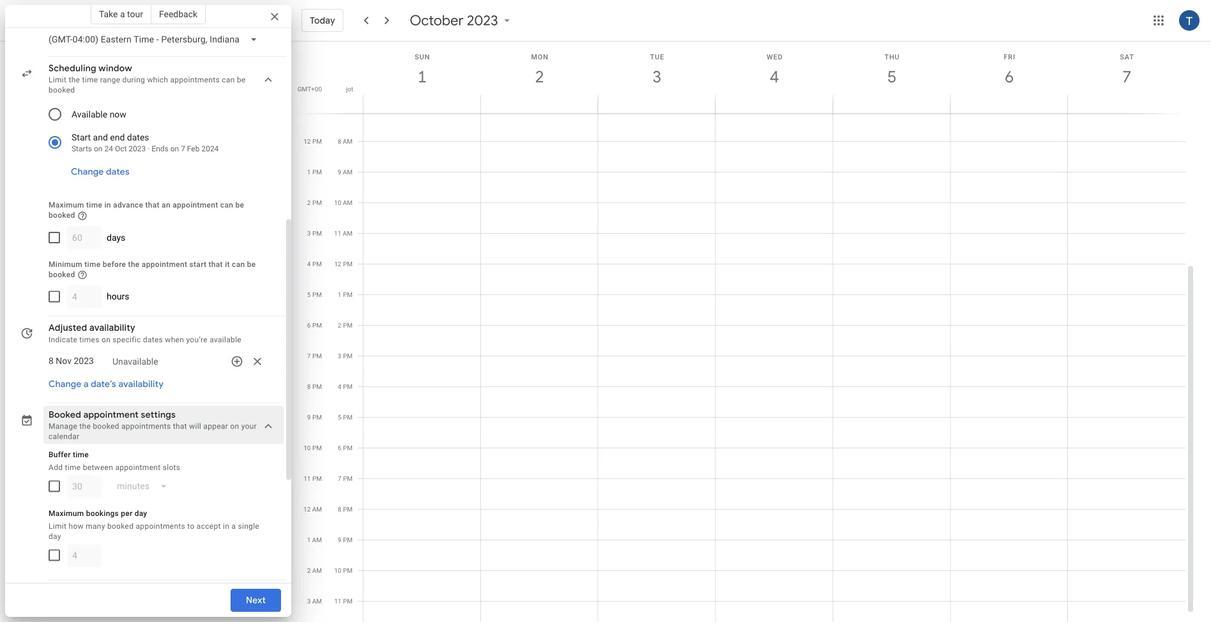 Task type: describe. For each thing, give the bounding box(es) containing it.
time for maximum
[[86, 201, 102, 210]]

0 horizontal spatial 9 pm
[[307, 414, 322, 421]]

am down 8 am
[[343, 168, 353, 176]]

1 horizontal spatial 8 pm
[[338, 506, 353, 513]]

2023 inside start and end dates starts on 24 oct 2023 · ends on 7 feb 2024
[[129, 145, 146, 154]]

grid containing 1
[[296, 42, 1196, 622]]

scheduling
[[49, 63, 96, 74]]

between
[[83, 463, 113, 472]]

wed 4
[[767, 53, 783, 87]]

next button
[[230, 585, 281, 616]]

5 inside "thu 5"
[[887, 66, 896, 87]]

dates inside start and end dates starts on 24 oct 2023 · ends on 7 feb 2024
[[127, 132, 149, 143]]

time for minimum
[[84, 260, 101, 269]]

1 vertical spatial 10
[[304, 444, 311, 452]]

an
[[162, 201, 170, 210]]

12 am
[[303, 506, 322, 513]]

10 am
[[334, 199, 353, 207]]

6 column header
[[950, 42, 1068, 113]]

am down gmt+00
[[312, 107, 322, 115]]

7 inside sat 7
[[1121, 66, 1131, 87]]

11 right 3 am
[[334, 598, 341, 605]]

0 vertical spatial 8
[[338, 138, 341, 145]]

starts
[[72, 145, 92, 154]]

before
[[103, 260, 126, 269]]

per
[[121, 509, 133, 518]]

add
[[49, 463, 63, 472]]

a inside maximum bookings per day limit how many booked appointments to accept in a single day
[[231, 522, 236, 531]]

now
[[110, 109, 126, 120]]

0 horizontal spatial 10 pm
[[304, 444, 322, 452]]

on inside booked appointment settings manage the booked appointments that will appear on your calendar
[[230, 422, 239, 431]]

1 vertical spatial 12
[[334, 260, 341, 268]]

3 inside tue 3
[[652, 66, 661, 87]]

1 am
[[307, 536, 322, 544]]

·
[[148, 145, 150, 154]]

today
[[310, 15, 335, 26]]

0 vertical spatial 10
[[334, 199, 341, 207]]

calendar
[[49, 433, 79, 441]]

booked
[[49, 410, 81, 421]]

limit inside maximum bookings per day limit how many booked appointments to accept in a single day
[[49, 522, 67, 531]]

hours
[[107, 292, 129, 302]]

3 am
[[307, 598, 322, 605]]

4 inside the wed 4
[[769, 66, 778, 87]]

1 horizontal spatial 1 pm
[[338, 291, 353, 299]]

appear
[[203, 422, 228, 431]]

3 column header
[[598, 42, 716, 113]]

1 vertical spatial 6 pm
[[338, 444, 353, 452]]

take
[[99, 9, 118, 19]]

take a tour button
[[91, 4, 151, 24]]

1 column header
[[363, 42, 481, 113]]

next
[[246, 595, 266, 606]]

availability inside adjusted availability indicate times on specific dates when you're available
[[89, 323, 135, 334]]

appointments for bookings
[[136, 522, 185, 531]]

24
[[104, 145, 113, 154]]

appointment inside booked appointment settings manage the booked appointments that will appear on your calendar
[[83, 410, 139, 421]]

1 horizontal spatial 6
[[338, 444, 341, 452]]

1 vertical spatial day
[[49, 532, 61, 541]]

0 vertical spatial 6 pm
[[307, 322, 322, 329]]

am down 1 am
[[312, 567, 322, 575]]

0 vertical spatial 2023
[[467, 11, 498, 29]]

feedback button
[[151, 4, 206, 24]]

am down 9 am
[[343, 199, 353, 207]]

slots
[[163, 463, 180, 472]]

0 horizontal spatial 7 pm
[[307, 352, 322, 360]]

0 horizontal spatial 1 pm
[[307, 168, 322, 176]]

appointments for window
[[170, 76, 220, 85]]

tue
[[650, 53, 664, 61]]

1 vertical spatial 4
[[307, 260, 311, 268]]

feb
[[187, 145, 200, 154]]

feedback
[[159, 9, 197, 19]]

you're
[[186, 335, 208, 344]]

change a date's availability
[[49, 379, 164, 390]]

am down jot
[[343, 107, 353, 115]]

that inside booked appointment settings manage the booked appointments that will appear on your calendar
[[173, 422, 187, 431]]

Buffer time number field
[[72, 475, 96, 498]]

am down 2 am
[[312, 598, 322, 605]]

in inside maximum time in advance that an appointment can be booked
[[104, 201, 111, 210]]

start and end dates starts on 24 oct 2023 · ends on 7 feb 2024
[[72, 132, 219, 154]]

2 vertical spatial 12
[[303, 506, 311, 513]]

start
[[189, 260, 206, 269]]

change dates button
[[66, 157, 135, 187]]

accept
[[197, 522, 221, 531]]

to
[[187, 522, 195, 531]]

that inside maximum time in advance that an appointment can be booked
[[145, 201, 160, 210]]

change a date's availability button
[[43, 373, 169, 396]]

manage
[[49, 422, 77, 431]]

appointment inside "buffer time add time between appointment slots"
[[115, 463, 161, 472]]

fri 6
[[1004, 53, 1016, 87]]

change for change a date's availability
[[49, 379, 81, 390]]

change for change dates
[[71, 166, 104, 178]]

october 2023
[[410, 11, 498, 29]]

the for time
[[128, 260, 140, 269]]

days
[[107, 232, 125, 243]]

adjusted
[[49, 323, 87, 334]]

0 horizontal spatial 5 pm
[[307, 291, 322, 299]]

many
[[86, 522, 105, 531]]

when
[[165, 335, 184, 344]]

change dates
[[71, 166, 130, 178]]

thursday, 5 october element
[[877, 62, 907, 91]]

2 vertical spatial 5
[[338, 414, 341, 421]]

am down 10 am
[[343, 230, 353, 237]]

in inside maximum bookings per day limit how many booked appointments to accept in a single day
[[223, 522, 229, 531]]

11 down 10 am
[[334, 230, 341, 237]]

Maximum days in advance that an appointment can be booked number field
[[72, 226, 96, 249]]

gmt+00
[[297, 85, 322, 93]]

1 vertical spatial 5 pm
[[338, 414, 353, 421]]

be inside maximum time in advance that an appointment can be booked
[[235, 201, 244, 210]]

am up 2 am
[[312, 536, 322, 544]]

your
[[241, 422, 257, 431]]

wed
[[767, 53, 783, 61]]

minimum
[[49, 260, 82, 269]]

2 vertical spatial 8
[[338, 506, 341, 513]]

times
[[79, 335, 99, 344]]

how
[[69, 522, 84, 531]]

1 inside sun 1
[[417, 66, 426, 87]]

today button
[[301, 5, 343, 36]]

maximum for maximum time in advance that an appointment can be booked
[[49, 201, 84, 210]]

thu 5
[[885, 53, 900, 87]]

take a tour
[[99, 9, 143, 19]]

1 horizontal spatial 12 pm
[[334, 260, 353, 268]]

dates inside adjusted availability indicate times on specific dates when you're available
[[143, 335, 163, 344]]

1 vertical spatial 9
[[307, 414, 311, 421]]

mon 2
[[531, 53, 549, 87]]

be inside the scheduling window limit the time range during which appointments can be booked
[[237, 76, 246, 85]]

2 vertical spatial 4
[[338, 383, 341, 391]]

will
[[189, 422, 201, 431]]

sunday, 1 october element
[[407, 62, 437, 91]]

the inside booked appointment settings manage the booked appointments that will appear on your calendar
[[79, 422, 91, 431]]

1 vertical spatial 8
[[307, 383, 311, 391]]

booked inside the scheduling window limit the time range during which appointments can be booked
[[49, 86, 75, 95]]

availability inside button
[[118, 379, 164, 390]]

advance
[[113, 201, 143, 210]]

Date text field
[[49, 354, 94, 369]]

october 2023 button
[[405, 11, 519, 29]]

2 vertical spatial 10
[[334, 567, 341, 575]]

a for change
[[84, 379, 89, 390]]

monday, 2 october element
[[525, 62, 554, 91]]

1 horizontal spatial 7 pm
[[338, 475, 353, 483]]

available
[[72, 109, 107, 120]]

1 horizontal spatial 10 pm
[[334, 567, 353, 575]]

range
[[100, 76, 120, 85]]

0 vertical spatial 2 pm
[[307, 199, 322, 207]]

available now
[[72, 109, 126, 120]]

maximum for maximum bookings per day limit how many booked appointments to accept in a single day
[[49, 509, 84, 518]]

unavailable
[[112, 356, 158, 367]]

october
[[410, 11, 464, 29]]

2 inside mon 2
[[534, 66, 543, 87]]

minimum time before the appointment start that it can be booked
[[49, 260, 256, 279]]

that inside minimum time before the appointment start that it can be booked
[[209, 260, 223, 269]]

date's
[[91, 379, 116, 390]]

scheduling window limit the time range during which appointments can be booked
[[49, 63, 246, 95]]



Task type: vqa. For each thing, say whether or not it's contained in the screenshot.
can inside the minimum time before the appointment start that it can be booked
yes



Task type: locate. For each thing, give the bounding box(es) containing it.
buffer time add time between appointment slots
[[49, 450, 180, 472]]

1
[[417, 66, 426, 87], [307, 168, 311, 176], [338, 291, 341, 299], [307, 536, 311, 544]]

2 vertical spatial dates
[[143, 335, 163, 344]]

0 vertical spatial 4
[[769, 66, 778, 87]]

maximum up maximum days in advance that an appointment can be booked number field
[[49, 201, 84, 210]]

9 pm
[[307, 414, 322, 421], [338, 536, 353, 544]]

appointments inside booked appointment settings manage the booked appointments that will appear on your calendar
[[121, 422, 171, 431]]

be inside minimum time before the appointment start that it can be booked
[[247, 260, 256, 269]]

time right add
[[65, 463, 81, 472]]

maximum time in advance that an appointment can be booked
[[49, 201, 244, 220]]

specific
[[113, 335, 141, 344]]

maximum bookings per day limit how many booked appointments to accept in a single day
[[49, 509, 259, 541]]

1 horizontal spatial 5
[[338, 414, 341, 421]]

9
[[338, 168, 341, 176], [307, 414, 311, 421], [338, 536, 341, 544]]

on
[[94, 145, 103, 154], [170, 145, 179, 154], [102, 335, 111, 344], [230, 422, 239, 431]]

12 left 8 am
[[304, 138, 311, 145]]

on left the your
[[230, 422, 239, 431]]

Maximum bookings per day number field
[[72, 544, 96, 567]]

can inside the scheduling window limit the time range during which appointments can be booked
[[222, 76, 235, 85]]

1 vertical spatial in
[[223, 522, 229, 531]]

sat 7
[[1120, 53, 1134, 87]]

sat
[[1120, 53, 1134, 61]]

and
[[93, 132, 108, 143]]

0 vertical spatial 12
[[304, 138, 311, 145]]

0 vertical spatial 5 pm
[[307, 291, 322, 299]]

booked inside maximum time in advance that an appointment can be booked
[[49, 211, 75, 220]]

1 vertical spatial 6
[[307, 322, 311, 329]]

0 horizontal spatial a
[[84, 379, 89, 390]]

12
[[304, 138, 311, 145], [334, 260, 341, 268], [303, 506, 311, 513]]

a for take
[[120, 9, 125, 19]]

1 limit from the top
[[49, 76, 67, 85]]

appointments left to
[[136, 522, 185, 531]]

appointment left slots
[[115, 463, 161, 472]]

2 vertical spatial can
[[232, 260, 245, 269]]

1 horizontal spatial 5 pm
[[338, 414, 353, 421]]

0 vertical spatial be
[[237, 76, 246, 85]]

0 vertical spatial day
[[135, 509, 147, 518]]

11 pm
[[304, 475, 322, 483], [334, 598, 353, 605]]

booked appointment settings manage the booked appointments that will appear on your calendar
[[49, 410, 257, 441]]

2 am
[[307, 567, 322, 575]]

0 vertical spatial in
[[104, 201, 111, 210]]

2023 right october
[[467, 11, 498, 29]]

time for buffer
[[73, 450, 89, 459]]

7 column header
[[1067, 42, 1186, 113]]

1 horizontal spatial that
[[173, 422, 187, 431]]

appointments inside the scheduling window limit the time range during which appointments can be booked
[[170, 76, 220, 85]]

0 vertical spatial 8 pm
[[307, 383, 322, 391]]

wednesday, 4 october element
[[760, 62, 789, 91]]

1 vertical spatial can
[[220, 201, 233, 210]]

0 horizontal spatial 11 pm
[[304, 475, 322, 483]]

maximum inside maximum time in advance that an appointment can be booked
[[49, 201, 84, 210]]

sun 1
[[415, 53, 430, 87]]

pm
[[312, 138, 322, 145], [312, 168, 322, 176], [312, 199, 322, 207], [312, 230, 322, 237], [312, 260, 322, 268], [343, 260, 353, 268], [312, 291, 322, 299], [343, 291, 353, 299], [312, 322, 322, 329], [343, 322, 353, 329], [312, 352, 322, 360], [343, 352, 353, 360], [312, 383, 322, 391], [343, 383, 353, 391], [312, 414, 322, 421], [343, 414, 353, 421], [312, 444, 322, 452], [343, 444, 353, 452], [312, 475, 322, 483], [343, 475, 353, 483], [343, 506, 353, 513], [343, 536, 353, 544], [343, 567, 353, 575], [343, 598, 353, 605]]

adjusted availability indicate times on specific dates when you're available
[[49, 323, 241, 344]]

2 limit from the top
[[49, 522, 67, 531]]

time left range
[[82, 76, 98, 85]]

change inside change a date's availability button
[[49, 379, 81, 390]]

0 horizontal spatial 6 pm
[[307, 322, 322, 329]]

8 am
[[338, 138, 353, 145]]

appointment inside minimum time before the appointment start that it can be booked
[[142, 260, 187, 269]]

2
[[534, 66, 543, 87], [307, 199, 311, 207], [338, 322, 341, 329], [307, 567, 311, 575]]

it
[[225, 260, 230, 269]]

a
[[120, 9, 125, 19], [84, 379, 89, 390], [231, 522, 236, 531]]

fri
[[1004, 53, 1016, 61]]

0 vertical spatial 12 pm
[[304, 138, 322, 145]]

2023 left ·
[[129, 145, 146, 154]]

2024
[[201, 145, 219, 154]]

0 vertical spatial a
[[120, 9, 125, 19]]

5
[[887, 66, 896, 87], [307, 291, 311, 299], [338, 414, 341, 421]]

maximum up how
[[49, 509, 84, 518]]

1 vertical spatial 2023
[[129, 145, 146, 154]]

11 am down 10 am
[[334, 230, 353, 237]]

thu
[[885, 53, 900, 61]]

change down starts
[[71, 166, 104, 178]]

0 horizontal spatial day
[[49, 532, 61, 541]]

maximum
[[49, 201, 84, 210], [49, 509, 84, 518]]

0 horizontal spatial 4 pm
[[307, 260, 322, 268]]

3
[[652, 66, 661, 87], [307, 230, 311, 237], [338, 352, 341, 360], [307, 598, 311, 605]]

booked inside maximum bookings per day limit how many booked appointments to accept in a single day
[[107, 522, 134, 531]]

2 horizontal spatial 5
[[887, 66, 896, 87]]

1 horizontal spatial 6 pm
[[338, 444, 353, 452]]

1 horizontal spatial 11 am
[[334, 230, 353, 237]]

1 vertical spatial 3 pm
[[338, 352, 353, 360]]

am down 7 am
[[343, 138, 353, 145]]

limit inside the scheduling window limit the time range during which appointments can be booked
[[49, 76, 67, 85]]

time inside minimum time before the appointment start that it can be booked
[[84, 260, 101, 269]]

on right ends
[[170, 145, 179, 154]]

availability up specific
[[89, 323, 135, 334]]

0 vertical spatial 3 pm
[[307, 230, 322, 237]]

2 vertical spatial appointments
[[136, 522, 185, 531]]

in right accept
[[223, 522, 229, 531]]

tue 3
[[650, 53, 664, 87]]

maximum inside maximum bookings per day limit how many booked appointments to accept in a single day
[[49, 509, 84, 518]]

7 pm
[[307, 352, 322, 360], [338, 475, 353, 483]]

2 vertical spatial that
[[173, 422, 187, 431]]

None field
[[43, 28, 268, 51]]

change down date text field
[[49, 379, 81, 390]]

end
[[110, 132, 125, 143]]

1 vertical spatial the
[[128, 260, 140, 269]]

2 vertical spatial 9
[[338, 536, 341, 544]]

oct
[[115, 145, 127, 154]]

a left the single
[[231, 522, 236, 531]]

can inside maximum time in advance that an appointment can be booked
[[220, 201, 233, 210]]

dates
[[127, 132, 149, 143], [106, 166, 130, 178], [143, 335, 163, 344]]

10 pm up 12 am
[[304, 444, 322, 452]]

2 vertical spatial a
[[231, 522, 236, 531]]

booked down scheduling
[[49, 86, 75, 95]]

2 horizontal spatial 4
[[769, 66, 778, 87]]

10 up 12 am
[[304, 444, 311, 452]]

10 pm right 2 am
[[334, 567, 353, 575]]

buffer
[[49, 450, 71, 459]]

8
[[338, 138, 341, 145], [307, 383, 311, 391], [338, 506, 341, 513]]

2 horizontal spatial 6
[[1004, 66, 1013, 87]]

10 right 2 am
[[334, 567, 341, 575]]

0 horizontal spatial 2 pm
[[307, 199, 322, 207]]

2 maximum from the top
[[49, 509, 84, 518]]

that
[[145, 201, 160, 210], [209, 260, 223, 269], [173, 422, 187, 431]]

1 vertical spatial 10 pm
[[334, 567, 353, 575]]

appointment down the change a date's availability
[[83, 410, 139, 421]]

4 column header
[[715, 42, 833, 113]]

which
[[147, 76, 168, 85]]

be
[[237, 76, 246, 85], [235, 201, 244, 210], [247, 260, 256, 269]]

2 vertical spatial 6
[[338, 444, 341, 452]]

1 vertical spatial 4 pm
[[338, 383, 353, 391]]

11 am down gmt+00
[[303, 107, 322, 115]]

12 pm left 8 am
[[304, 138, 322, 145]]

6 inside fri 6
[[1004, 66, 1013, 87]]

5 column header
[[833, 42, 951, 113]]

7 am
[[338, 107, 353, 115]]

0 vertical spatial 1 pm
[[307, 168, 322, 176]]

2 column header
[[480, 42, 598, 113]]

that left the an at the left
[[145, 201, 160, 210]]

window
[[99, 63, 132, 74]]

appointment
[[173, 201, 218, 210], [142, 260, 187, 269], [83, 410, 139, 421], [115, 463, 161, 472]]

bookings
[[86, 509, 119, 518]]

12 up 1 am
[[303, 506, 311, 513]]

1 horizontal spatial 4
[[338, 383, 341, 391]]

1 vertical spatial 7 pm
[[338, 475, 353, 483]]

that left will
[[173, 422, 187, 431]]

option group
[[43, 101, 263, 157]]

3 pm
[[307, 230, 322, 237], [338, 352, 353, 360]]

time right buffer
[[73, 450, 89, 459]]

11 down gmt+00
[[303, 107, 311, 115]]

1 vertical spatial be
[[235, 201, 244, 210]]

in left "advance"
[[104, 201, 111, 210]]

booked up maximum days in advance that an appointment can be booked number field
[[49, 211, 75, 220]]

4
[[769, 66, 778, 87], [307, 260, 311, 268], [338, 383, 341, 391]]

appointment left start
[[142, 260, 187, 269]]

11 up 12 am
[[304, 475, 311, 483]]

can inside minimum time before the appointment start that it can be booked
[[232, 260, 245, 269]]

1 maximum from the top
[[49, 201, 84, 210]]

0 vertical spatial that
[[145, 201, 160, 210]]

limit down scheduling
[[49, 76, 67, 85]]

0 horizontal spatial 4
[[307, 260, 311, 268]]

on right times
[[102, 335, 111, 344]]

am up 1 am
[[312, 506, 322, 513]]

2 vertical spatial the
[[79, 422, 91, 431]]

the right manage
[[79, 422, 91, 431]]

11 pm right 3 am
[[334, 598, 353, 605]]

1 vertical spatial availability
[[118, 379, 164, 390]]

1 horizontal spatial 9 pm
[[338, 536, 353, 544]]

7 inside start and end dates starts on 24 oct 2023 · ends on 7 feb 2024
[[181, 145, 185, 154]]

0 vertical spatial the
[[69, 76, 80, 85]]

start
[[72, 132, 91, 143]]

1 vertical spatial 8 pm
[[338, 506, 353, 513]]

4 pm
[[307, 260, 322, 268], [338, 383, 353, 391]]

6 pm
[[307, 322, 322, 329], [338, 444, 353, 452]]

time inside the scheduling window limit the time range during which appointments can be booked
[[82, 76, 98, 85]]

1 vertical spatial change
[[49, 379, 81, 390]]

friday, 6 october element
[[995, 62, 1024, 91]]

1 horizontal spatial 2 pm
[[338, 322, 353, 329]]

11 am
[[303, 107, 322, 115], [334, 230, 353, 237]]

ends
[[152, 145, 168, 154]]

tour
[[127, 9, 143, 19]]

during
[[122, 76, 145, 85]]

0 vertical spatial can
[[222, 76, 235, 85]]

10 pm
[[304, 444, 322, 452], [334, 567, 353, 575]]

booked inside booked appointment settings manage the booked appointments that will appear on your calendar
[[93, 422, 119, 431]]

settings
[[141, 410, 176, 421]]

jot
[[346, 85, 353, 93]]

1 vertical spatial 11 pm
[[334, 598, 353, 605]]

2 pm
[[307, 199, 322, 207], [338, 322, 353, 329]]

7
[[1121, 66, 1131, 87], [338, 107, 341, 115], [181, 145, 185, 154], [307, 352, 311, 360], [338, 475, 341, 483]]

1 vertical spatial maximum
[[49, 509, 84, 518]]

1 horizontal spatial day
[[135, 509, 147, 518]]

0 horizontal spatial in
[[104, 201, 111, 210]]

0 vertical spatial 4 pm
[[307, 260, 322, 268]]

the inside the scheduling window limit the time range during which appointments can be booked
[[69, 76, 80, 85]]

a left date's
[[84, 379, 89, 390]]

option group containing available now
[[43, 101, 263, 157]]

1 horizontal spatial a
[[120, 9, 125, 19]]

0 vertical spatial 11 pm
[[304, 475, 322, 483]]

1 horizontal spatial 4 pm
[[338, 383, 353, 391]]

appointments down settings
[[121, 422, 171, 431]]

1 vertical spatial limit
[[49, 522, 67, 531]]

dates inside change dates 'button'
[[106, 166, 130, 178]]

the for window
[[69, 76, 80, 85]]

1 vertical spatial 9 pm
[[338, 536, 353, 544]]

change inside change dates 'button'
[[71, 166, 104, 178]]

0 vertical spatial 9
[[338, 168, 341, 176]]

0 horizontal spatial that
[[145, 201, 160, 210]]

0 vertical spatial 5
[[887, 66, 896, 87]]

on left 24
[[94, 145, 103, 154]]

0 horizontal spatial 12 pm
[[304, 138, 322, 145]]

the inside minimum time before the appointment start that it can be booked
[[128, 260, 140, 269]]

12 pm down 10 am
[[334, 260, 353, 268]]

2 horizontal spatial a
[[231, 522, 236, 531]]

1 vertical spatial dates
[[106, 166, 130, 178]]

mon
[[531, 53, 549, 61]]

1 horizontal spatial 3 pm
[[338, 352, 353, 360]]

dates up ·
[[127, 132, 149, 143]]

on inside adjusted availability indicate times on specific dates when you're available
[[102, 335, 111, 344]]

appointments right which
[[170, 76, 220, 85]]

grid
[[296, 42, 1196, 622]]

booked up "buffer time add time between appointment slots"
[[93, 422, 119, 431]]

1 vertical spatial 1 pm
[[338, 291, 353, 299]]

in
[[104, 201, 111, 210], [223, 522, 229, 531]]

saturday, 7 october element
[[1112, 62, 1142, 91]]

Minimum amount of hours before the start of the appointment that it can be booked number field
[[72, 286, 96, 309]]

0 horizontal spatial 8 pm
[[307, 383, 322, 391]]

0 horizontal spatial 2023
[[129, 145, 146, 154]]

11 pm up 12 am
[[304, 475, 322, 483]]

day
[[135, 509, 147, 518], [49, 532, 61, 541]]

booked down per
[[107, 522, 134, 531]]

the down scheduling
[[69, 76, 80, 85]]

0 horizontal spatial 11 am
[[303, 107, 322, 115]]

single
[[238, 522, 259, 531]]

1 vertical spatial a
[[84, 379, 89, 390]]

time left before
[[84, 260, 101, 269]]

12 down 10 am
[[334, 260, 341, 268]]

booked down minimum
[[49, 270, 75, 279]]

available
[[210, 335, 241, 344]]

sun
[[415, 53, 430, 61]]

appointment right the an at the left
[[173, 201, 218, 210]]

0 vertical spatial limit
[[49, 76, 67, 85]]

that left it
[[209, 260, 223, 269]]

10 down 9 am
[[334, 199, 341, 207]]

time down change dates
[[86, 201, 102, 210]]

9 am
[[338, 168, 353, 176]]

1 vertical spatial 5
[[307, 291, 311, 299]]

0 vertical spatial 6
[[1004, 66, 1013, 87]]

indicate
[[49, 335, 77, 344]]

the right before
[[128, 260, 140, 269]]

appointment inside maximum time in advance that an appointment can be booked
[[173, 201, 218, 210]]

booked
[[49, 86, 75, 95], [49, 211, 75, 220], [49, 270, 75, 279], [93, 422, 119, 431], [107, 522, 134, 531]]

a left tour
[[120, 9, 125, 19]]

booked inside minimum time before the appointment start that it can be booked
[[49, 270, 75, 279]]

appointments inside maximum bookings per day limit how many booked appointments to accept in a single day
[[136, 522, 185, 531]]

limit left how
[[49, 522, 67, 531]]

dates left when
[[143, 335, 163, 344]]

0 horizontal spatial 6
[[307, 322, 311, 329]]

0 horizontal spatial 3 pm
[[307, 230, 322, 237]]

dates down "oct"
[[106, 166, 130, 178]]

0 vertical spatial appointments
[[170, 76, 220, 85]]

2023
[[467, 11, 498, 29], [129, 145, 146, 154]]

tuesday, 3 october element
[[642, 62, 672, 91]]

availability down the unavailable
[[118, 379, 164, 390]]

0 vertical spatial change
[[71, 166, 104, 178]]

time inside maximum time in advance that an appointment can be booked
[[86, 201, 102, 210]]



